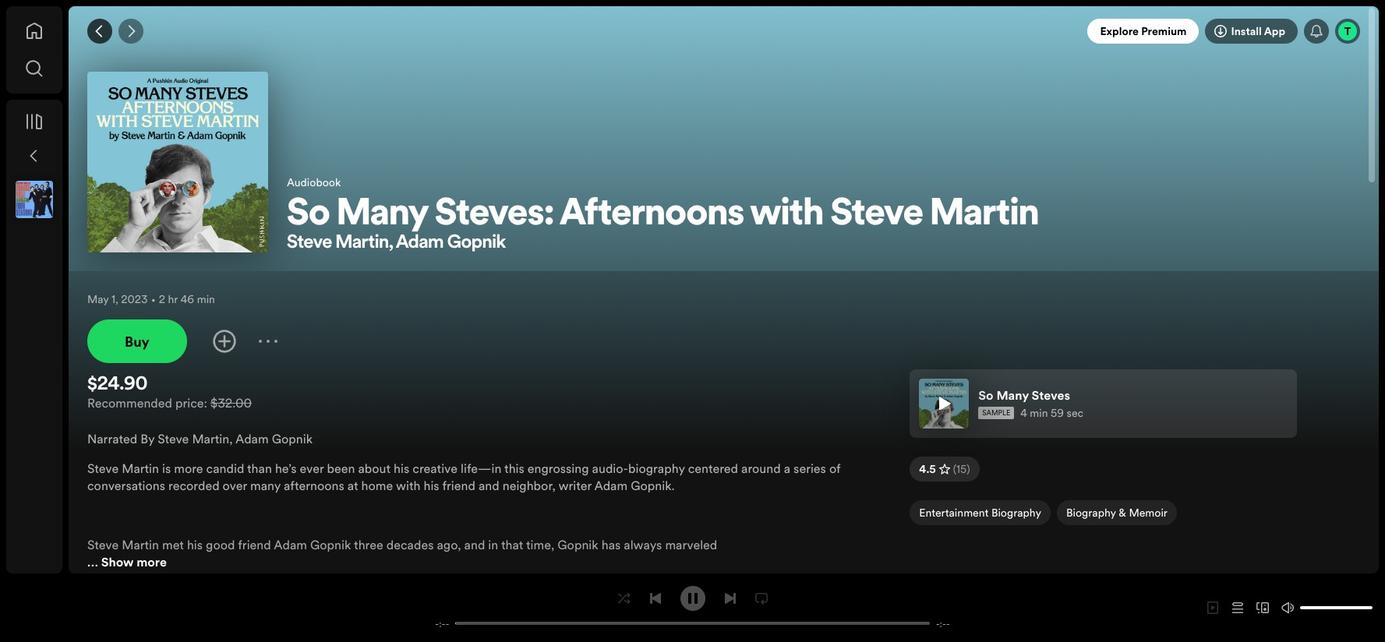 Task type: vqa. For each thing, say whether or not it's contained in the screenshot.
Policy
no



Task type: describe. For each thing, give the bounding box(es) containing it.
ever
[[300, 460, 324, 477]]

connect to a device image
[[1257, 602, 1269, 614]]

entertainment
[[920, 505, 989, 521]]

steve martin is more candid than he's ever been about his creative life—in this engrossing audio-biography centered around a series of conversations recorded over many afternoons at home with his friend and neighbor, writer adam gopnik.
[[87, 460, 841, 494]]

install
[[1231, 23, 1262, 39]]

creative
[[413, 460, 458, 477]]

0 horizontal spatial min
[[197, 292, 215, 307]]

what's new image
[[1311, 25, 1323, 37]]

around
[[742, 460, 781, 477]]

many inside audiobook so many steves: afternoons with steve martin steve martin, adam gopnik
[[337, 196, 428, 234]]

…
[[87, 554, 98, 571]]

entertainment biography
[[920, 505, 1042, 521]]

engrossing
[[528, 460, 589, 477]]

has
[[602, 536, 621, 554]]

gopnik inside audiobook so many steves: afternoons with steve martin steve martin, adam gopnik
[[447, 234, 506, 253]]

hr
[[168, 292, 178, 307]]

adam inside audiobook so many steves: afternoons with steve martin steve martin, adam gopnik
[[396, 234, 444, 253]]

sample element
[[979, 407, 1014, 419]]

premium
[[1142, 23, 1187, 39]]

martin inside audiobook so many steves: afternoons with steve martin steve martin, adam gopnik
[[930, 196, 1039, 234]]

Entertainment Biography checkbox
[[910, 501, 1051, 526]]

home
[[361, 477, 393, 494]]

steves
[[1032, 387, 1071, 404]]

writer
[[559, 477, 592, 494]]

1,
[[112, 292, 118, 307]]

good
[[206, 536, 235, 554]]

life—in
[[461, 460, 502, 477]]

than
[[247, 460, 272, 477]]

1 horizontal spatial many
[[997, 387, 1029, 404]]

narrated by steve martin, adam gopnik
[[87, 430, 313, 448]]

4 min 59 sec
[[1021, 405, 1084, 421]]

search image
[[25, 59, 44, 78]]

2 - from the left
[[446, 617, 449, 630]]

enable shuffle image
[[618, 592, 630, 605]]

buy button
[[87, 320, 187, 363]]

many
[[250, 477, 281, 494]]

4
[[1021, 405, 1028, 421]]

memoir
[[1129, 505, 1168, 521]]

candid
[[206, 460, 244, 477]]

biography inside 'link'
[[1067, 505, 1116, 521]]

martin for more
[[122, 536, 159, 554]]

(
[[953, 462, 957, 477]]

so many steves: afternoons with steve martin image
[[87, 72, 268, 253]]

may
[[87, 292, 109, 307]]

centered
[[688, 460, 738, 477]]

afternoons
[[284, 477, 344, 494]]

over
[[223, 477, 247, 494]]

0 horizontal spatial martin,
[[192, 430, 233, 448]]

neighbor,
[[503, 477, 556, 494]]

$32.00
[[211, 395, 252, 412]]

top bar and user menu element
[[69, 6, 1379, 56]]

main element
[[6, 6, 62, 574]]

ago,
[[437, 536, 461, 554]]

biography & memoir
[[1067, 505, 1168, 521]]

so inside audiobook so many steves: afternoons with steve martin steve martin, adam gopnik
[[287, 196, 330, 234]]

buy
[[125, 332, 149, 351]]

( 15 )
[[953, 462, 970, 477]]

show
[[101, 554, 134, 571]]

steve martin met his good friend adam gopnik three decades ago, and in that time, gopnik has always marveled … show more
[[87, 536, 718, 571]]

home image
[[25, 22, 44, 41]]

audio-
[[592, 460, 628, 477]]

install app link
[[1206, 19, 1298, 44]]

with inside steve martin is more candid than he's ever been about his creative life—in this engrossing audio-biography centered around a series of conversations recorded over many afternoons at home with his friend and neighbor, writer adam gopnik.
[[396, 477, 421, 494]]

gopnik.
[[631, 477, 675, 494]]

three
[[354, 536, 383, 554]]

previous image
[[649, 592, 662, 605]]

volume high image
[[1282, 602, 1294, 614]]

1 -:-- from the left
[[435, 617, 449, 630]]

time,
[[526, 536, 555, 554]]

this
[[505, 460, 525, 477]]

t
[[1345, 23, 1351, 39]]

2 :- from the left
[[940, 617, 946, 630]]

narrated
[[87, 430, 137, 448]]

explore premium button
[[1088, 19, 1200, 44]]

of
[[830, 460, 841, 477]]

audiobook
[[287, 175, 341, 190]]

at
[[348, 477, 358, 494]]

so many steves
[[979, 387, 1071, 404]]

explore
[[1101, 23, 1139, 39]]

2
[[159, 292, 165, 307]]

4.5
[[920, 462, 936, 477]]

pause image
[[687, 592, 699, 605]]

sec
[[1067, 405, 1084, 421]]

that
[[501, 536, 523, 554]]

1 vertical spatial min
[[1030, 405, 1048, 421]]

player controls element
[[418, 586, 967, 630]]

biography & memoir link
[[1057, 501, 1177, 532]]

2023
[[121, 292, 148, 307]]

)
[[967, 462, 970, 477]]

with inside audiobook so many steves: afternoons with steve martin steve martin, adam gopnik
[[751, 196, 824, 234]]

friend inside the steve martin met his good friend adam gopnik three decades ago, and in that time, gopnik has always marveled … show more
[[238, 536, 271, 554]]

15
[[957, 462, 967, 477]]

in
[[488, 536, 498, 554]]

2 horizontal spatial his
[[424, 477, 439, 494]]



Task type: locate. For each thing, give the bounding box(es) containing it.
1 vertical spatial with
[[396, 477, 421, 494]]

more inside steve martin is more candid than he's ever been about his creative life—in this engrossing audio-biography centered around a series of conversations recorded over many afternoons at home with his friend and neighbor, writer adam gopnik.
[[174, 460, 203, 477]]

group
[[9, 175, 59, 225]]

his left "life—in"
[[424, 477, 439, 494]]

1 horizontal spatial his
[[394, 460, 410, 477]]

sample
[[983, 409, 1011, 418]]

min
[[197, 292, 215, 307], [1030, 405, 1048, 421]]

biography
[[992, 505, 1042, 521], [1067, 505, 1116, 521]]

martin, inside audiobook so many steves: afternoons with steve martin steve martin, adam gopnik
[[336, 234, 393, 253]]

1 horizontal spatial biography
[[1067, 505, 1116, 521]]

met
[[162, 536, 184, 554]]

martin inside steve martin is more candid than he's ever been about his creative life—in this engrossing audio-biography centered around a series of conversations recorded over many afternoons at home with his friend and neighbor, writer adam gopnik.
[[122, 460, 159, 477]]

1 vertical spatial martin,
[[192, 430, 233, 448]]

0 vertical spatial many
[[337, 196, 428, 234]]

friend left this
[[442, 477, 476, 494]]

friend right the good
[[238, 536, 271, 554]]

1 vertical spatial more
[[137, 554, 167, 571]]

more
[[174, 460, 203, 477], [137, 554, 167, 571]]

1 horizontal spatial with
[[751, 196, 824, 234]]

1 vertical spatial friend
[[238, 536, 271, 554]]

go back image
[[94, 25, 106, 37]]

steve inside steve martin is more candid than he's ever been about his creative life—in this engrossing audio-biography centered around a series of conversations recorded over many afternoons at home with his friend and neighbor, writer adam gopnik.
[[87, 460, 119, 477]]

:-
[[439, 617, 446, 630], [940, 617, 946, 630]]

martin
[[930, 196, 1039, 234], [122, 460, 159, 477], [122, 536, 159, 554]]

2 vertical spatial martin
[[122, 536, 159, 554]]

many up 4
[[997, 387, 1029, 404]]

59
[[1051, 405, 1064, 421]]

install app
[[1231, 23, 1286, 39]]

adam inside steve martin is more candid than he's ever been about his creative life—in this engrossing audio-biography centered around a series of conversations recorded over many afternoons at home with his friend and neighbor, writer adam gopnik.
[[594, 477, 628, 494]]

0 vertical spatial martin,
[[336, 234, 393, 253]]

-
[[435, 617, 439, 630], [446, 617, 449, 630], [936, 617, 940, 630], [946, 617, 950, 630]]

recommended
[[87, 395, 172, 412]]

1 biography from the left
[[992, 505, 1042, 521]]

0 vertical spatial min
[[197, 292, 215, 307]]

adam
[[396, 234, 444, 253], [235, 430, 269, 448], [594, 477, 628, 494], [274, 536, 307, 554]]

0 horizontal spatial with
[[396, 477, 421, 494]]

1 :- from the left
[[439, 617, 446, 630]]

always
[[624, 536, 662, 554]]

4 - from the left
[[946, 617, 950, 630]]

friend inside steve martin is more candid than he's ever been about his creative life—in this engrossing audio-biography centered around a series of conversations recorded over many afternoons at home with his friend and neighbor, writer adam gopnik.
[[442, 477, 476, 494]]

more inside the steve martin met his good friend adam gopnik three decades ago, and in that time, gopnik has always marveled … show more
[[137, 554, 167, 571]]

steves:
[[435, 196, 554, 234]]

his right met
[[187, 536, 203, 554]]

1 horizontal spatial martin,
[[336, 234, 393, 253]]

biography
[[628, 460, 685, 477]]

Biography & Memoir checkbox
[[1057, 501, 1177, 526]]

0 horizontal spatial -:--
[[435, 617, 449, 630]]

1 horizontal spatial min
[[1030, 405, 1048, 421]]

is
[[162, 460, 171, 477]]

marveled
[[665, 536, 718, 554]]

min right 46
[[197, 292, 215, 307]]

1 horizontal spatial more
[[174, 460, 203, 477]]

0 vertical spatial and
[[479, 477, 500, 494]]

1 vertical spatial so
[[979, 387, 994, 404]]

0 vertical spatial so
[[287, 196, 330, 234]]

and left in
[[464, 536, 485, 554]]

2 -:-- from the left
[[936, 617, 950, 630]]

0 vertical spatial more
[[174, 460, 203, 477]]

so many steves image
[[920, 379, 969, 429]]

1 - from the left
[[435, 617, 439, 630]]

and inside steve martin is more candid than he's ever been about his creative life—in this engrossing audio-biography centered around a series of conversations recorded over many afternoons at home with his friend and neighbor, writer adam gopnik.
[[479, 477, 500, 494]]

0 horizontal spatial many
[[337, 196, 428, 234]]

1 horizontal spatial so
[[979, 387, 994, 404]]

0 horizontal spatial so
[[287, 196, 330, 234]]

steve inside the steve martin met his good friend adam gopnik three decades ago, and in that time, gopnik has always marveled … show more
[[87, 536, 119, 554]]

more right the is
[[174, 460, 203, 477]]

many
[[337, 196, 428, 234], [997, 387, 1029, 404]]

2 biography from the left
[[1067, 505, 1116, 521]]

min right 4
[[1030, 405, 1048, 421]]

conversations
[[87, 477, 165, 494]]

disable repeat image
[[755, 592, 768, 605]]

1 vertical spatial many
[[997, 387, 1029, 404]]

and
[[479, 477, 500, 494], [464, 536, 485, 554]]

may 1, 2023
[[87, 292, 148, 307]]

next image
[[724, 592, 736, 605]]

entertainment biography link
[[910, 501, 1051, 532]]

his
[[394, 460, 410, 477], [424, 477, 439, 494], [187, 536, 203, 554]]

1 vertical spatial martin
[[122, 460, 159, 477]]

friend
[[442, 477, 476, 494], [238, 536, 271, 554]]

t button
[[1336, 19, 1361, 44]]

gopnik
[[447, 234, 506, 253], [272, 430, 313, 448], [310, 536, 351, 554], [558, 536, 599, 554]]

been
[[327, 460, 355, 477]]

so
[[287, 196, 330, 234], [979, 387, 994, 404]]

biography right entertainment
[[992, 505, 1042, 521]]

&
[[1119, 505, 1127, 521]]

so down audiobook
[[287, 196, 330, 234]]

1 horizontal spatial -:--
[[936, 617, 950, 630]]

0 vertical spatial friend
[[442, 477, 476, 494]]

1 vertical spatial and
[[464, 536, 485, 554]]

decades
[[387, 536, 434, 554]]

go forward image
[[125, 25, 137, 37]]

steve
[[831, 196, 924, 234], [287, 234, 332, 253], [158, 430, 189, 448], [87, 460, 119, 477], [87, 536, 119, 554]]

app
[[1264, 23, 1286, 39]]

0 horizontal spatial :-
[[439, 617, 446, 630]]

his right about
[[394, 460, 410, 477]]

a
[[784, 460, 791, 477]]

afternoons
[[560, 196, 745, 234]]

and left this
[[479, 477, 500, 494]]

martin for of
[[122, 460, 159, 477]]

0 horizontal spatial biography
[[992, 505, 1042, 521]]

price:
[[175, 395, 207, 412]]

adam inside the steve martin met his good friend adam gopnik three decades ago, and in that time, gopnik has always marveled … show more
[[274, 536, 307, 554]]

group inside main element
[[9, 175, 59, 225]]

more right the show
[[137, 554, 167, 571]]

$24.90 recommended price: $32.00
[[87, 376, 252, 412]]

2 hr 46 min
[[159, 292, 215, 307]]

audiobook so many steves: afternoons with steve martin steve martin, adam gopnik
[[287, 175, 1039, 253]]

recorded
[[168, 477, 220, 494]]

about
[[358, 460, 391, 477]]

$24.90
[[87, 376, 148, 395]]

explore premium
[[1101, 23, 1187, 39]]

by
[[141, 430, 155, 448]]

martin inside the steve martin met his good friend adam gopnik three decades ago, and in that time, gopnik has always marveled … show more
[[122, 536, 159, 554]]

0 vertical spatial martin
[[930, 196, 1039, 234]]

46
[[181, 292, 194, 307]]

martin,
[[336, 234, 393, 253], [192, 430, 233, 448]]

he's
[[275, 460, 297, 477]]

0 horizontal spatial friend
[[238, 536, 271, 554]]

0 horizontal spatial more
[[137, 554, 167, 571]]

0 horizontal spatial his
[[187, 536, 203, 554]]

so up sample
[[979, 387, 994, 404]]

1 horizontal spatial friend
[[442, 477, 476, 494]]

his inside the steve martin met his good friend adam gopnik three decades ago, and in that time, gopnik has always marveled … show more
[[187, 536, 203, 554]]

Disable repeat checkbox
[[749, 586, 774, 611]]

many down audiobook
[[337, 196, 428, 234]]

0 vertical spatial with
[[751, 196, 824, 234]]

biography left &
[[1067, 505, 1116, 521]]

-:--
[[435, 617, 449, 630], [936, 617, 950, 630]]

3 - from the left
[[936, 617, 940, 630]]

and inside the steve martin met his good friend adam gopnik three decades ago, and in that time, gopnik has always marveled … show more
[[464, 536, 485, 554]]

series
[[794, 460, 826, 477]]

1 horizontal spatial :-
[[940, 617, 946, 630]]



